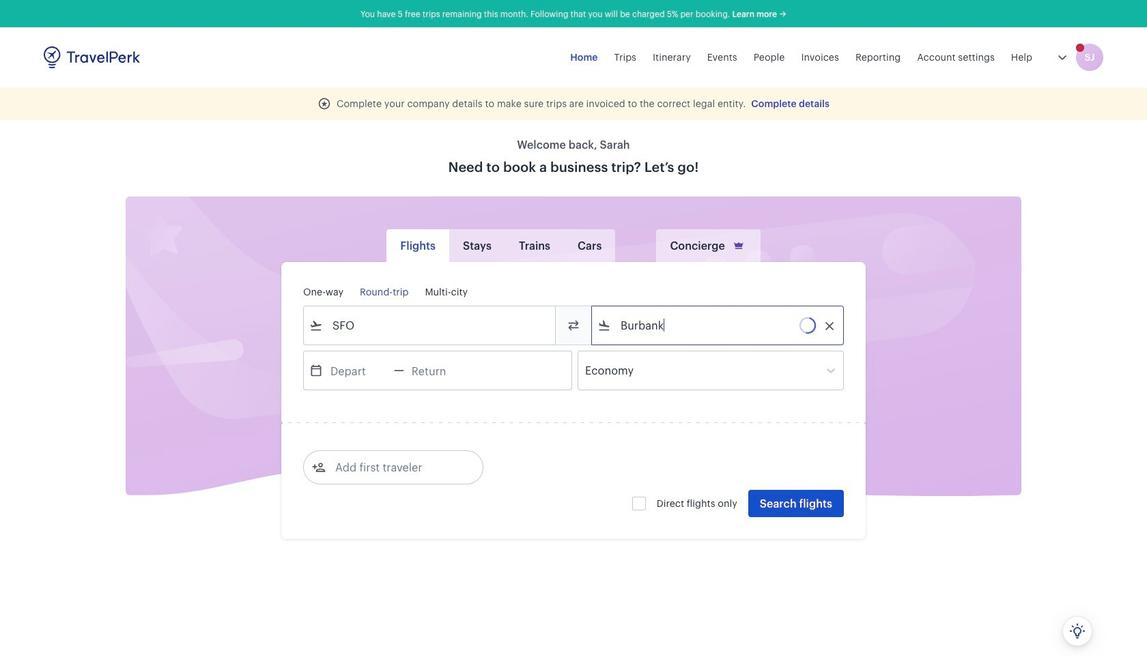 Task type: locate. For each thing, give the bounding box(es) containing it.
Depart text field
[[323, 352, 394, 390]]



Task type: describe. For each thing, give the bounding box(es) containing it.
To search field
[[611, 315, 826, 337]]

Add first traveler search field
[[326, 457, 468, 479]]

From search field
[[323, 315, 537, 337]]

Return text field
[[404, 352, 475, 390]]



